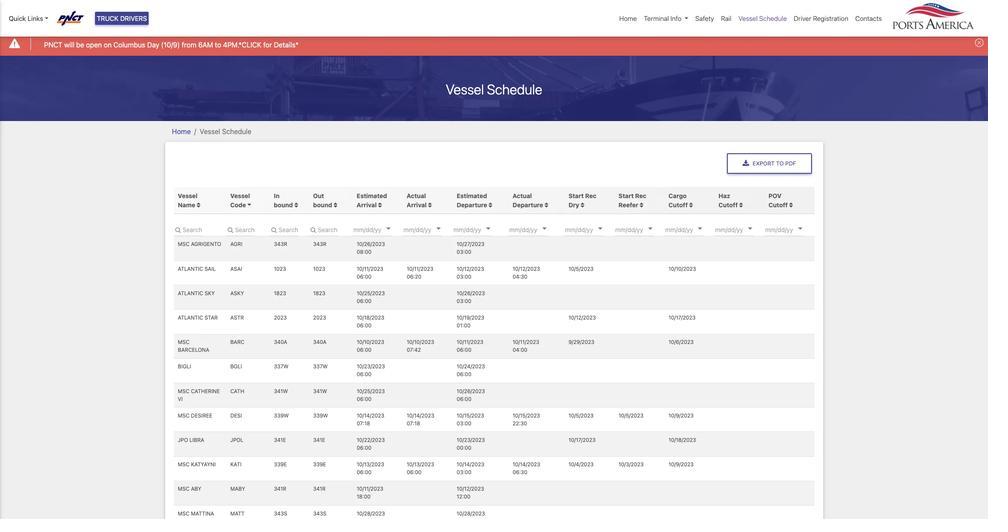 Task type: locate. For each thing, give the bounding box(es) containing it.
0 horizontal spatial 343s
[[274, 511, 287, 517]]

1 horizontal spatial 10/28/2023
[[457, 511, 485, 517]]

mm/dd/yy field
[[353, 223, 405, 236], [403, 223, 455, 236], [453, 223, 505, 236], [509, 223, 561, 236], [564, 223, 617, 236], [614, 223, 667, 236], [664, 223, 717, 236], [714, 223, 767, 236], [764, 223, 817, 236]]

departure for actual
[[513, 201, 543, 209]]

bound inside 'in bound'
[[274, 201, 293, 209]]

1 arrival from the left
[[357, 201, 377, 209]]

jpol
[[230, 437, 243, 444]]

10/10/2023 for 10/10/2023 06:00
[[357, 339, 384, 346]]

1 open calendar image from the left
[[386, 228, 391, 230]]

pnct will be open on columbus day (10/9) from 6am to 4pm.*click for details* alert
[[0, 32, 988, 56]]

0 horizontal spatial 07:18
[[357, 421, 370, 427]]

columbus
[[113, 41, 145, 49]]

contacts link
[[852, 10, 886, 27]]

10/26/2023
[[357, 241, 385, 248], [457, 290, 485, 297], [457, 388, 485, 395]]

03:00 inside 10/14/2023 03:00
[[457, 470, 471, 476]]

10/11/2023 up 04:00
[[513, 339, 539, 346]]

jpo libra
[[178, 437, 204, 444]]

rec up reefer
[[635, 192, 646, 200]]

asai
[[230, 266, 242, 272]]

8 mm/dd/yy field from the left
[[714, 223, 767, 236]]

vessel
[[739, 14, 758, 22], [446, 81, 484, 97], [200, 128, 220, 135], [178, 192, 198, 200], [230, 192, 250, 200]]

0 horizontal spatial 10/15/2023
[[457, 413, 484, 419]]

cargo cutoff
[[669, 192, 688, 209]]

0 vertical spatial 10/18/2023
[[357, 315, 384, 321]]

0 horizontal spatial departure
[[457, 201, 487, 209]]

2 341w from the left
[[313, 388, 327, 395]]

03:00 down 10/27/2023
[[457, 249, 471, 256]]

0 horizontal spatial home
[[172, 128, 191, 135]]

1 horizontal spatial 10/10/2023
[[407, 339, 434, 346]]

msc up barcelona
[[178, 339, 190, 346]]

0 horizontal spatial cutoff
[[669, 201, 688, 209]]

msc down vi
[[178, 413, 190, 419]]

10/23/2023 06:00
[[357, 364, 385, 378]]

1 horizontal spatial 337w
[[313, 364, 328, 370]]

0 horizontal spatial actual
[[407, 192, 426, 200]]

export to pdf link
[[727, 153, 812, 174]]

open calendar image for eighth "mm/dd/yy" field from the right
[[436, 228, 441, 230]]

actual inside "actual arrival"
[[407, 192, 426, 200]]

0 horizontal spatial home link
[[172, 128, 191, 135]]

03:00 inside the 10/12/2023 03:00
[[457, 274, 471, 280]]

0 vertical spatial schedule
[[759, 14, 787, 22]]

0 horizontal spatial 1023
[[274, 266, 286, 272]]

cutoff down cargo
[[669, 201, 688, 209]]

03:00 for 10/26/2023 03:00
[[457, 298, 471, 305]]

10/4/2023
[[569, 462, 594, 468]]

0 horizontal spatial arrival
[[357, 201, 377, 209]]

1 horizontal spatial 341e
[[313, 437, 325, 444]]

1 2023 from the left
[[274, 315, 287, 321]]

2 rec from the left
[[635, 192, 646, 200]]

1 horizontal spatial 2023
[[313, 315, 326, 321]]

10/5/2023 for 10/12/2023
[[569, 266, 594, 272]]

start for dry
[[569, 192, 584, 200]]

0 vertical spatial 10/25/2023 06:00
[[357, 290, 385, 305]]

04:00
[[513, 347, 527, 354]]

10/25/2023 06:00
[[357, 290, 385, 305], [357, 388, 385, 403]]

1 10/25/2023 from the top
[[357, 290, 385, 297]]

2 10/15/2023 from the left
[[513, 413, 540, 419]]

1 horizontal spatial start
[[619, 192, 634, 200]]

0 horizontal spatial start
[[569, 192, 584, 200]]

actual for actual arrival
[[407, 192, 426, 200]]

out
[[313, 192, 324, 200]]

10/17/2023 up 10/4/2023
[[569, 437, 596, 444]]

0 horizontal spatial 10/13/2023 06:00
[[357, 462, 384, 476]]

2 vertical spatial schedule
[[222, 128, 252, 135]]

2 estimated from the left
[[457, 192, 487, 200]]

0 vertical spatial 10/26/2023
[[357, 241, 385, 248]]

rail link
[[718, 10, 735, 27]]

0 horizontal spatial bound
[[274, 201, 293, 209]]

1 10/9/2023 from the top
[[669, 413, 694, 419]]

start inside start rec reefer
[[619, 192, 634, 200]]

0 horizontal spatial 1823
[[274, 290, 286, 297]]

5 03:00 from the top
[[457, 470, 471, 476]]

1 start from the left
[[569, 192, 584, 200]]

1 horizontal spatial actual
[[513, 192, 532, 200]]

msc for msc katyayni
[[178, 462, 190, 468]]

to
[[215, 41, 221, 49]]

2 10/25/2023 from the top
[[357, 388, 385, 395]]

4 open calendar image from the left
[[748, 228, 752, 230]]

1 horizontal spatial vessel schedule
[[446, 81, 542, 97]]

10/13/2023 06:00
[[357, 462, 384, 476], [407, 462, 434, 476]]

pnct will be open on columbus day (10/9) from 6am to 4pm.*click for details*
[[44, 41, 299, 49]]

atlantic left star
[[178, 315, 203, 321]]

mm/dd/yy field up 10/26/2023 08:00
[[353, 223, 405, 236]]

bound down in
[[274, 201, 293, 209]]

1 vertical spatial 10/9/2023
[[669, 462, 694, 468]]

0 horizontal spatial 10/10/2023
[[357, 339, 384, 346]]

0 horizontal spatial estimated
[[357, 192, 387, 200]]

msc inside msc barcelona
[[178, 339, 190, 346]]

10/23/2023 down 10/10/2023 06:00
[[357, 364, 385, 370]]

mm/dd/yy field up 10/27/2023
[[453, 223, 505, 236]]

0 horizontal spatial 10/28/2023
[[357, 511, 385, 517]]

1 horizontal spatial 10/14/2023 07:18
[[407, 413, 434, 427]]

1 horizontal spatial 339w
[[313, 413, 328, 419]]

10/12/2023 down 10/27/2023 03:00
[[457, 266, 484, 272]]

2 atlantic from the top
[[178, 290, 203, 297]]

5 open calendar image from the left
[[798, 228, 802, 230]]

10/25/2023 06:00 for 341w
[[357, 388, 385, 403]]

4 msc from the top
[[178, 413, 190, 419]]

1 horizontal spatial bound
[[313, 201, 332, 209]]

9/29/2023
[[569, 339, 595, 346]]

msc inside msc catherine vi
[[178, 388, 190, 395]]

info
[[671, 14, 682, 22]]

10/12/2023 up 9/29/2023 at the bottom of the page
[[569, 315, 596, 321]]

msc left mattina
[[178, 511, 190, 517]]

vessel name
[[178, 192, 198, 209]]

1 horizontal spatial 10/17/2023
[[669, 315, 696, 321]]

maby
[[230, 486, 245, 493]]

departure for estimated
[[457, 201, 487, 209]]

1023
[[274, 266, 286, 272], [313, 266, 325, 272]]

10/15/2023 for 22:30
[[513, 413, 540, 419]]

1 337w from the left
[[274, 364, 289, 370]]

1 horizontal spatial 10/11/2023 06:00
[[457, 339, 483, 354]]

03:00 for 10/14/2023 03:00
[[457, 470, 471, 476]]

actual
[[407, 192, 426, 200], [513, 192, 532, 200]]

3 mm/dd/yy field from the left
[[453, 223, 505, 236]]

1 10/25/2023 06:00 from the top
[[357, 290, 385, 305]]

0 vertical spatial home link
[[616, 10, 640, 27]]

10/5/2023
[[569, 266, 594, 272], [569, 413, 594, 419], [619, 413, 644, 419]]

10/15/2023 down "10/26/2023 06:00" at the bottom of the page
[[457, 413, 484, 419]]

1 cutoff from the left
[[669, 201, 688, 209]]

3 open calendar image from the left
[[598, 228, 602, 230]]

mm/dd/yy field down dry
[[564, 223, 617, 236]]

1 341r from the left
[[274, 486, 286, 493]]

10/15/2023 up 22:30
[[513, 413, 540, 419]]

msc up vi
[[178, 388, 190, 395]]

1 vertical spatial 10/25/2023 06:00
[[357, 388, 385, 403]]

1 horizontal spatial 341w
[[313, 388, 327, 395]]

1 bound from the left
[[274, 201, 293, 209]]

1 atlantic from the top
[[178, 266, 203, 272]]

2 vertical spatial 10/26/2023
[[457, 388, 485, 395]]

start
[[569, 192, 584, 200], [619, 192, 634, 200]]

10/14/2023 07:18
[[357, 413, 384, 427], [407, 413, 434, 427]]

03:00
[[457, 249, 471, 256], [457, 274, 471, 280], [457, 298, 471, 305], [457, 421, 471, 427], [457, 470, 471, 476]]

03:00 up "10/23/2023 00:00"
[[457, 421, 471, 427]]

mm/dd/yy field down pov cutoff
[[764, 223, 817, 236]]

1 rec from the left
[[585, 192, 596, 200]]

10/12/2023 up 04:30
[[513, 266, 540, 272]]

5 msc from the top
[[178, 462, 190, 468]]

0 horizontal spatial 10/23/2023
[[357, 364, 385, 370]]

06:00 inside 10/23/2023 06:00
[[357, 372, 372, 378]]

cutoff down pov
[[769, 201, 788, 209]]

03:00 for 10/15/2023 03:00
[[457, 421, 471, 427]]

10/28/2023 down 18:00 in the bottom of the page
[[357, 511, 385, 517]]

3 cutoff from the left
[[769, 201, 788, 209]]

2 horizontal spatial 10/10/2023
[[669, 266, 696, 272]]

0 horizontal spatial 2023
[[274, 315, 287, 321]]

10/10/2023 for 10/10/2023 07:42
[[407, 339, 434, 346]]

1 horizontal spatial arrival
[[407, 201, 427, 209]]

open calendar image for 6th "mm/dd/yy" field from right
[[542, 228, 547, 230]]

estimated for departure
[[457, 192, 487, 200]]

0 horizontal spatial 337w
[[274, 364, 289, 370]]

3 atlantic from the top
[[178, 315, 203, 321]]

1 vertical spatial 10/25/2023
[[357, 388, 385, 395]]

actual inside actual departure
[[513, 192, 532, 200]]

340a
[[274, 339, 287, 346], [313, 339, 327, 346]]

2 1023 from the left
[[313, 266, 325, 272]]

1 10/15/2023 from the left
[[457, 413, 484, 419]]

2 vertical spatial vessel schedule
[[200, 128, 252, 135]]

0 horizontal spatial 339e
[[274, 462, 287, 468]]

10/10/2023
[[669, 266, 696, 272], [357, 339, 384, 346], [407, 339, 434, 346]]

1 horizontal spatial 339e
[[313, 462, 326, 468]]

2 horizontal spatial vessel schedule
[[739, 14, 787, 22]]

mm/dd/yy field down reefer
[[614, 223, 667, 236]]

03:00 inside 10/27/2023 03:00
[[457, 249, 471, 256]]

open calendar image for first "mm/dd/yy" field from the left
[[386, 228, 391, 230]]

open calendar image for 6th "mm/dd/yy" field
[[648, 228, 652, 230]]

1 horizontal spatial 1823
[[313, 290, 325, 297]]

quick links link
[[9, 13, 48, 23]]

341r
[[274, 486, 286, 493], [313, 486, 326, 493]]

10/12/2023 for 10/12/2023 04:30
[[513, 266, 540, 272]]

home link
[[616, 10, 640, 27], [172, 128, 191, 135]]

rec inside start rec dry
[[585, 192, 596, 200]]

atlantic sky
[[178, 290, 215, 297]]

1 horizontal spatial estimated
[[457, 192, 487, 200]]

2 10/9/2023 from the top
[[669, 462, 694, 468]]

links
[[28, 14, 43, 22]]

2 10/25/2023 06:00 from the top
[[357, 388, 385, 403]]

1 horizontal spatial cutoff
[[719, 201, 738, 209]]

10/13/2023
[[357, 462, 384, 468], [407, 462, 434, 468]]

0 vertical spatial atlantic
[[178, 266, 203, 272]]

0 horizontal spatial rec
[[585, 192, 596, 200]]

0 horizontal spatial 339w
[[274, 413, 289, 419]]

atlantic left sail
[[178, 266, 203, 272]]

1 horizontal spatial 07:18
[[407, 421, 420, 427]]

rec
[[585, 192, 596, 200], [635, 192, 646, 200]]

0 horizontal spatial 10/14/2023 07:18
[[357, 413, 384, 427]]

1 actual from the left
[[407, 192, 426, 200]]

2 start from the left
[[619, 192, 634, 200]]

12:00
[[457, 494, 470, 501]]

catherine
[[191, 388, 220, 395]]

7 msc from the top
[[178, 511, 190, 517]]

vessel schedule
[[739, 14, 787, 22], [446, 81, 542, 97], [200, 128, 252, 135]]

10/25/2023 06:00 down 10/23/2023 06:00
[[357, 388, 385, 403]]

bound down out
[[313, 201, 332, 209]]

3 open calendar image from the left
[[648, 228, 652, 230]]

2023
[[274, 315, 287, 321], [313, 315, 326, 321]]

10/18/2023
[[357, 315, 384, 321], [669, 437, 696, 444]]

1 horizontal spatial rec
[[635, 192, 646, 200]]

bound inside out bound
[[313, 201, 332, 209]]

10/25/2023 down 10/23/2023 06:00
[[357, 388, 385, 395]]

1 vertical spatial schedule
[[487, 81, 542, 97]]

1 07:18 from the left
[[357, 421, 370, 427]]

2 2023 from the left
[[313, 315, 326, 321]]

03:00 up 10/26/2023 03:00
[[457, 274, 471, 280]]

2 open calendar image from the left
[[542, 228, 547, 230]]

10/26/2023 down 10/24/2023 06:00
[[457, 388, 485, 395]]

atlantic sail
[[178, 266, 216, 272]]

1 horizontal spatial 341r
[[313, 486, 326, 493]]

10/28/2023 down 12:00
[[457, 511, 485, 517]]

03:00 up 10/19/2023
[[457, 298, 471, 305]]

07:42
[[407, 347, 421, 354]]

2 03:00 from the top
[[457, 274, 471, 280]]

2 10/14/2023 07:18 from the left
[[407, 413, 434, 427]]

mm/dd/yy field down actual departure
[[509, 223, 561, 236]]

1 estimated from the left
[[357, 192, 387, 200]]

10/26/2023 down the 10/12/2023 03:00 on the bottom left
[[457, 290, 485, 297]]

06:00 inside "10/26/2023 06:00"
[[457, 396, 472, 403]]

cutoff down haz
[[719, 201, 738, 209]]

actual arrival
[[407, 192, 427, 209]]

1 339e from the left
[[274, 462, 287, 468]]

2 open calendar image from the left
[[486, 228, 491, 230]]

341e
[[274, 437, 286, 444], [313, 437, 325, 444]]

rec inside start rec reefer
[[635, 192, 646, 200]]

10/25/2023 up 10/18/2023 06:00
[[357, 290, 385, 297]]

0 horizontal spatial schedule
[[222, 128, 252, 135]]

10/26/2023 up 08:00
[[357, 241, 385, 248]]

2 departure from the left
[[513, 201, 543, 209]]

0 vertical spatial 10/11/2023 06:00
[[357, 266, 383, 280]]

msc left "katyayni"
[[178, 462, 190, 468]]

06:00
[[357, 274, 372, 280], [357, 298, 372, 305], [357, 323, 372, 329], [357, 347, 372, 354], [457, 347, 472, 354], [357, 372, 372, 378], [457, 372, 472, 378], [357, 396, 372, 403], [457, 396, 472, 403], [357, 445, 372, 452], [357, 470, 372, 476], [407, 470, 422, 476]]

0 vertical spatial 10/23/2023
[[357, 364, 385, 370]]

4 open calendar image from the left
[[698, 228, 702, 230]]

1 horizontal spatial 1023
[[313, 266, 325, 272]]

arrival inside estimated arrival
[[357, 201, 377, 209]]

03:00 up 10/12/2023 12:00
[[457, 470, 471, 476]]

kati
[[230, 462, 242, 468]]

10/23/2023 up 00:00
[[457, 437, 485, 444]]

close image
[[975, 38, 984, 47]]

1 vertical spatial 10/26/2023
[[457, 290, 485, 297]]

cutoff
[[669, 201, 688, 209], [719, 201, 738, 209], [769, 201, 788, 209]]

actual for actual departure
[[513, 192, 532, 200]]

2 horizontal spatial schedule
[[759, 14, 787, 22]]

atlantic star
[[178, 315, 218, 321]]

1 343r from the left
[[274, 241, 287, 248]]

1 horizontal spatial 10/23/2023
[[457, 437, 485, 444]]

10/11/2023 06:00 down 08:00
[[357, 266, 383, 280]]

estimated for arrival
[[357, 192, 387, 200]]

1 vertical spatial atlantic
[[178, 290, 203, 297]]

home
[[619, 14, 637, 22], [172, 128, 191, 135]]

1 vertical spatial 10/18/2023
[[669, 437, 696, 444]]

mm/dd/yy field down haz cutoff at the right of page
[[714, 223, 767, 236]]

1 horizontal spatial 343r
[[313, 241, 327, 248]]

10/11/2023 06:00 up 10/24/2023
[[457, 339, 483, 354]]

2 bound from the left
[[313, 201, 332, 209]]

10/22/2023
[[357, 437, 385, 444]]

sail
[[205, 266, 216, 272]]

1 horizontal spatial 10/18/2023
[[669, 437, 696, 444]]

2 343r from the left
[[313, 241, 327, 248]]

0 horizontal spatial 343r
[[274, 241, 287, 248]]

atlantic for atlantic sail
[[178, 266, 203, 272]]

rec for start rec reefer
[[635, 192, 646, 200]]

1 horizontal spatial 10/15/2023
[[513, 413, 540, 419]]

0 horizontal spatial 341w
[[274, 388, 288, 395]]

1 vertical spatial 10/11/2023 06:00
[[457, 339, 483, 354]]

2 horizontal spatial cutoff
[[769, 201, 788, 209]]

10/11/2023 04:00
[[513, 339, 539, 354]]

estimated inside "estimated departure"
[[457, 192, 487, 200]]

0 horizontal spatial 10/18/2023
[[357, 315, 384, 321]]

0 vertical spatial 10/25/2023
[[357, 290, 385, 297]]

0 horizontal spatial 341r
[[274, 486, 286, 493]]

cutoff for pov
[[769, 201, 788, 209]]

msc for msc desiree
[[178, 413, 190, 419]]

2 vertical spatial atlantic
[[178, 315, 203, 321]]

start inside start rec dry
[[569, 192, 584, 200]]

atlantic for atlantic sky
[[178, 290, 203, 297]]

mm/dd/yy field down cargo cutoff
[[664, 223, 717, 236]]

10/25/2023 06:00 up 10/18/2023 06:00
[[357, 290, 385, 305]]

2 msc from the top
[[178, 339, 190, 346]]

arrival for estimated arrival
[[357, 201, 377, 209]]

open calendar image
[[436, 228, 441, 230], [542, 228, 547, 230], [648, 228, 652, 230], [698, 228, 702, 230]]

03:00 inside 10/26/2023 03:00
[[457, 298, 471, 305]]

rec left start rec reefer
[[585, 192, 596, 200]]

2 arrival from the left
[[407, 201, 427, 209]]

msc for msc barcelona
[[178, 339, 190, 346]]

2 341r from the left
[[313, 486, 326, 493]]

open calendar image
[[386, 228, 391, 230], [486, 228, 491, 230], [598, 228, 602, 230], [748, 228, 752, 230], [798, 228, 802, 230]]

start up dry
[[569, 192, 584, 200]]

10/17/2023 up 10/6/2023
[[669, 315, 696, 321]]

4 03:00 from the top
[[457, 421, 471, 427]]

vi
[[178, 396, 183, 403]]

1 vertical spatial 10/23/2023
[[457, 437, 485, 444]]

10/12/2023 for 10/12/2023
[[569, 315, 596, 321]]

2 mm/dd/yy field from the left
[[403, 223, 455, 236]]

0 horizontal spatial 10/13/2023
[[357, 462, 384, 468]]

1 horizontal spatial 10/13/2023 06:00
[[407, 462, 434, 476]]

None field
[[174, 223, 202, 236], [226, 223, 255, 236], [270, 223, 299, 236], [309, 223, 338, 236], [174, 223, 202, 236], [226, 223, 255, 236], [270, 223, 299, 236], [309, 223, 338, 236]]

10/15/2023
[[457, 413, 484, 419], [513, 413, 540, 419]]

1 horizontal spatial departure
[[513, 201, 543, 209]]

mm/dd/yy field down "actual arrival"
[[403, 223, 455, 236]]

1 open calendar image from the left
[[436, 228, 441, 230]]

1 msc from the top
[[178, 241, 190, 248]]

0 horizontal spatial 341e
[[274, 437, 286, 444]]

1 horizontal spatial home
[[619, 14, 637, 22]]

1 departure from the left
[[457, 201, 487, 209]]

6 msc from the top
[[178, 486, 190, 493]]

msc left the aby
[[178, 486, 190, 493]]

atlantic left sky
[[178, 290, 203, 297]]

aby
[[191, 486, 201, 493]]

03:00 inside 10/15/2023 03:00
[[457, 421, 471, 427]]

3 msc from the top
[[178, 388, 190, 395]]

in
[[274, 192, 280, 200]]

2 07:18 from the left
[[407, 421, 420, 427]]

10/11/2023 06:20
[[407, 266, 433, 280]]

1 03:00 from the top
[[457, 249, 471, 256]]

open calendar image for ninth "mm/dd/yy" field
[[798, 228, 802, 230]]

10/19/2023 01:00
[[457, 315, 484, 329]]

1 horizontal spatial schedule
[[487, 81, 542, 97]]

msc left agrigento
[[178, 241, 190, 248]]

1 vertical spatial vessel schedule
[[446, 81, 542, 97]]

1 horizontal spatial 343s
[[313, 511, 326, 517]]

2 cutoff from the left
[[719, 201, 738, 209]]

10/12/2023 for 10/12/2023 12:00
[[457, 486, 484, 493]]

3 03:00 from the top
[[457, 298, 471, 305]]

7 mm/dd/yy field from the left
[[664, 223, 717, 236]]

10/12/2023 up 12:00
[[457, 486, 484, 493]]

open calendar image for 5th "mm/dd/yy" field from the right
[[598, 228, 602, 230]]

1 horizontal spatial 340a
[[313, 339, 327, 346]]

start up reefer
[[619, 192, 634, 200]]

0 vertical spatial 10/9/2023
[[669, 413, 694, 419]]

2 actual from the left
[[513, 192, 532, 200]]

actual departure
[[513, 192, 543, 209]]

quick
[[9, 14, 26, 22]]

bound for out
[[313, 201, 332, 209]]

2 340a from the left
[[313, 339, 327, 346]]

barcelona
[[178, 347, 209, 354]]



Task type: vqa. For each thing, say whether or not it's contained in the screenshot.


Task type: describe. For each thing, give the bounding box(es) containing it.
2 339e from the left
[[313, 462, 326, 468]]

1 341e from the left
[[274, 437, 286, 444]]

10/24/2023
[[457, 364, 485, 370]]

1 10/13/2023 06:00 from the left
[[357, 462, 384, 476]]

10/23/2023 00:00
[[457, 437, 485, 452]]

2 1823 from the left
[[313, 290, 325, 297]]

10/11/2023 up 06:20 on the left bottom of the page
[[407, 266, 433, 272]]

03:00 for 10/12/2023 03:00
[[457, 274, 471, 280]]

10/11/2023 down 08:00
[[357, 266, 383, 272]]

1 341w from the left
[[274, 388, 288, 395]]

10/26/2023 for 03:00
[[457, 290, 485, 297]]

10/10/2023 06:00
[[357, 339, 384, 354]]

06:30
[[513, 470, 527, 476]]

10/27/2023
[[457, 241, 485, 248]]

2 337w from the left
[[313, 364, 328, 370]]

1 343s from the left
[[274, 511, 287, 517]]

msc catherine vi
[[178, 388, 220, 403]]

10/23/2023 for 06:00
[[357, 364, 385, 370]]

1 10/28/2023 from the left
[[357, 511, 385, 517]]

pov
[[769, 192, 782, 200]]

9 mm/dd/yy field from the left
[[764, 223, 817, 236]]

08:00
[[357, 249, 372, 256]]

bgli
[[230, 364, 242, 370]]

truck
[[97, 14, 118, 22]]

1 vertical spatial home link
[[172, 128, 191, 135]]

from
[[182, 41, 196, 49]]

18:00
[[357, 494, 371, 501]]

arrival for actual arrival
[[407, 201, 427, 209]]

msc desiree
[[178, 413, 212, 419]]

10/14/2023 03:00
[[457, 462, 484, 476]]

cargo
[[669, 192, 687, 200]]

bigli
[[178, 364, 191, 370]]

1 mm/dd/yy field from the left
[[353, 223, 405, 236]]

1 horizontal spatial home link
[[616, 10, 640, 27]]

desiree
[[191, 413, 212, 419]]

msc for msc agrigento
[[178, 241, 190, 248]]

desi
[[230, 413, 242, 419]]

msc for msc aby
[[178, 486, 190, 493]]

bound for in
[[274, 201, 293, 209]]

10/22/2023 06:00
[[357, 437, 385, 452]]

agrigento
[[191, 241, 221, 248]]

open calendar image for third "mm/dd/yy" field from the right
[[698, 228, 702, 230]]

name
[[178, 201, 195, 209]]

10/26/2023 03:00
[[457, 290, 485, 305]]

agri
[[230, 241, 242, 248]]

driver registration
[[794, 14, 848, 22]]

haz
[[719, 192, 730, 200]]

will
[[64, 41, 74, 49]]

1 10/13/2023 from the left
[[357, 462, 384, 468]]

driver
[[794, 14, 812, 22]]

10/12/2023 for 10/12/2023 03:00
[[457, 266, 484, 272]]

0 vertical spatial 10/17/2023
[[669, 315, 696, 321]]

drivers
[[120, 14, 147, 22]]

10/10/2023 07:42
[[407, 339, 434, 354]]

10/9/2023 for 10/5/2023
[[669, 413, 694, 419]]

10/12/2023 03:00
[[457, 266, 484, 280]]

1 1023 from the left
[[274, 266, 286, 272]]

pdf
[[785, 160, 796, 167]]

code
[[230, 201, 246, 209]]

astr
[[230, 315, 244, 321]]

msc for msc mattina
[[178, 511, 190, 517]]

details*
[[274, 41, 299, 49]]

terminal info
[[644, 14, 682, 22]]

msc aby
[[178, 486, 201, 493]]

06:00 inside 10/22/2023 06:00
[[357, 445, 372, 452]]

pov cutoff
[[769, 192, 788, 209]]

1 340a from the left
[[274, 339, 287, 346]]

0 vertical spatial home
[[619, 14, 637, 22]]

10/9/2023 for 10/3/2023
[[669, 462, 694, 468]]

atlantic for atlantic star
[[178, 315, 203, 321]]

open calendar image for seventh "mm/dd/yy" field from the right
[[486, 228, 491, 230]]

be
[[76, 41, 84, 49]]

10/25/2023 for 1823
[[357, 290, 385, 297]]

10/10/2023 for 10/10/2023
[[669, 266, 696, 272]]

estimated departure
[[457, 192, 487, 209]]

22:30
[[513, 421, 527, 427]]

2 343s from the left
[[313, 511, 326, 517]]

03:00 for 10/27/2023 03:00
[[457, 249, 471, 256]]

download image
[[743, 160, 749, 167]]

2 10/13/2023 from the left
[[407, 462, 434, 468]]

10/26/2023 for 08:00
[[357, 241, 385, 248]]

cutoff for haz
[[719, 201, 738, 209]]

start for reefer
[[619, 192, 634, 200]]

10/23/2023 for 00:00
[[457, 437, 485, 444]]

dry
[[569, 201, 579, 209]]

06:00 inside 10/18/2023 06:00
[[357, 323, 372, 329]]

0 horizontal spatial 10/17/2023
[[569, 437, 596, 444]]

export
[[753, 160, 775, 167]]

truck drivers
[[97, 14, 147, 22]]

10/19/2023
[[457, 315, 484, 321]]

estimated arrival
[[357, 192, 387, 209]]

out bound
[[313, 192, 334, 209]]

10/11/2023 up 18:00 in the bottom of the page
[[357, 486, 383, 493]]

msc barcelona
[[178, 339, 209, 354]]

truck drivers link
[[95, 12, 149, 25]]

1 vertical spatial home
[[172, 128, 191, 135]]

06:00 inside 10/10/2023 06:00
[[357, 347, 372, 354]]

10/14/2023 06:30
[[513, 462, 540, 476]]

2 339w from the left
[[313, 413, 328, 419]]

matt
[[230, 511, 245, 517]]

on
[[104, 41, 112, 49]]

10/27/2023 03:00
[[457, 241, 485, 256]]

2 10/13/2023 06:00 from the left
[[407, 462, 434, 476]]

libra
[[190, 437, 204, 444]]

10/15/2023 03:00
[[457, 413, 484, 427]]

1 339w from the left
[[274, 413, 289, 419]]

10/11/2023 down 01:00
[[457, 339, 483, 346]]

01:00
[[457, 323, 471, 329]]

cutoff for cargo
[[669, 201, 688, 209]]

terminal
[[644, 14, 669, 22]]

msc for msc catherine vi
[[178, 388, 190, 395]]

10/15/2023 22:30
[[513, 413, 540, 427]]

cath
[[230, 388, 244, 395]]

jpo
[[178, 437, 188, 444]]

06:00 inside 10/24/2023 06:00
[[457, 372, 472, 378]]

star
[[205, 315, 218, 321]]

(10/9)
[[161, 41, 180, 49]]

10/18/2023 for 10/18/2023 06:00
[[357, 315, 384, 321]]

open
[[86, 41, 102, 49]]

mattina
[[191, 511, 214, 517]]

0 horizontal spatial 10/11/2023 06:00
[[357, 266, 383, 280]]

2 341e from the left
[[313, 437, 325, 444]]

4 mm/dd/yy field from the left
[[509, 223, 561, 236]]

10/12/2023 04:30
[[513, 266, 540, 280]]

katyayni
[[191, 462, 216, 468]]

1 1823 from the left
[[274, 290, 286, 297]]

10/18/2023 for 10/18/2023
[[669, 437, 696, 444]]

6am
[[198, 41, 213, 49]]

5 mm/dd/yy field from the left
[[564, 223, 617, 236]]

10/6/2023
[[669, 339, 694, 346]]

pnct will be open on columbus day (10/9) from 6am to 4pm.*click for details* link
[[44, 39, 299, 50]]

10/26/2023 06:00
[[457, 388, 485, 403]]

start rec dry
[[569, 192, 596, 209]]

10/15/2023 for 03:00
[[457, 413, 484, 419]]

04:30
[[513, 274, 527, 280]]

0 vertical spatial vessel schedule
[[739, 14, 787, 22]]

rec for start rec dry
[[585, 192, 596, 200]]

4pm.*click
[[223, 41, 261, 49]]

10/25/2023 06:00 for 1823
[[357, 290, 385, 305]]

10/26/2023 for 06:00
[[457, 388, 485, 395]]

safety
[[695, 14, 714, 22]]

reefer
[[619, 201, 638, 209]]

safety link
[[692, 10, 718, 27]]

vessel code
[[230, 192, 250, 209]]

6 mm/dd/yy field from the left
[[614, 223, 667, 236]]

haz cutoff
[[719, 192, 738, 209]]

2 10/28/2023 from the left
[[457, 511, 485, 517]]

10/25/2023 for 341w
[[357, 388, 385, 395]]

1 10/14/2023 07:18 from the left
[[357, 413, 384, 427]]

in bound
[[274, 192, 295, 209]]

10/5/2023 for 10/15/2023
[[569, 413, 594, 419]]

msc katyayni
[[178, 462, 216, 468]]

open calendar image for 2nd "mm/dd/yy" field from right
[[748, 228, 752, 230]]



